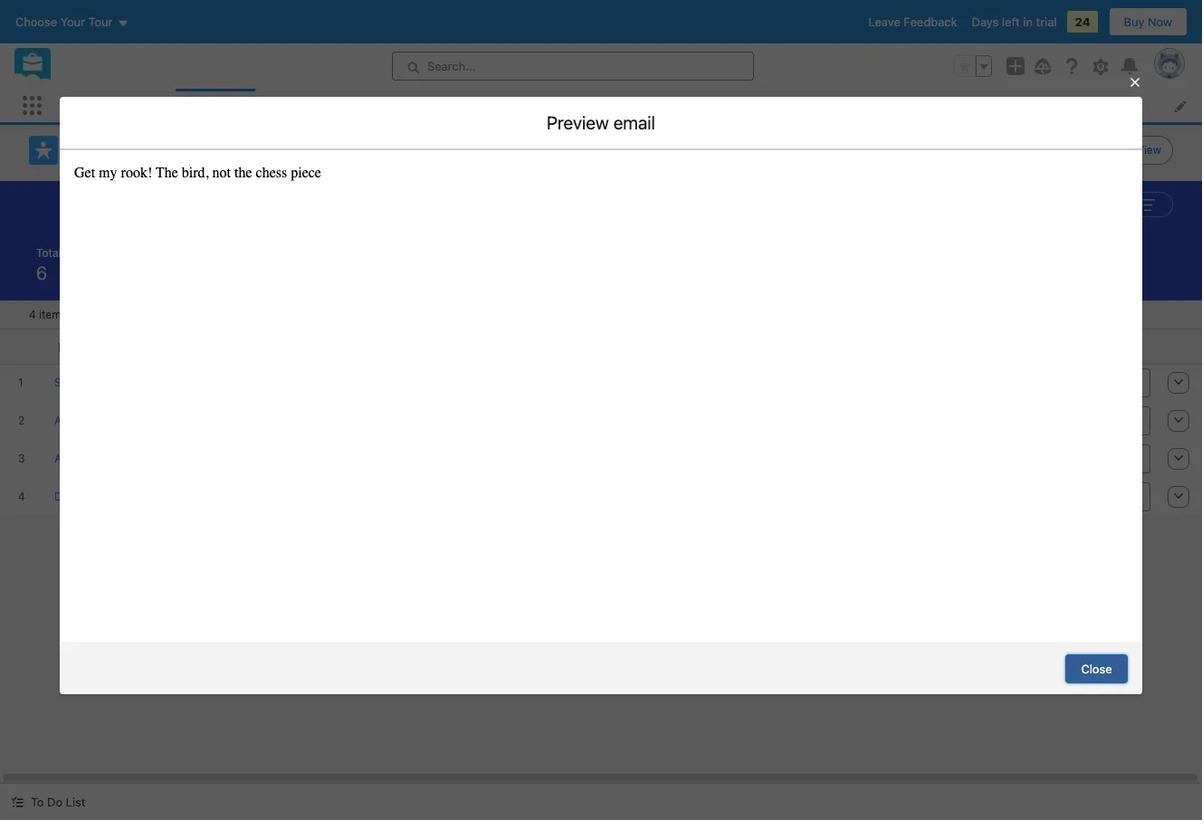 Task type: locate. For each thing, give the bounding box(es) containing it.
leads list
[[122, 89, 1202, 122]]

to
[[364, 632, 377, 646], [31, 795, 44, 809]]

days
[[972, 14, 999, 29]]

list item up intelligence view
[[122, 89, 177, 122]]

4
[[29, 307, 36, 321]]

1 vertical spatial to
[[31, 795, 44, 809]]

sales
[[62, 95, 101, 114]]

overdue
[[231, 307, 275, 321]]

list item right email
[[660, 89, 736, 122]]

cell
[[241, 363, 281, 401], [281, 363, 515, 401], [515, 363, 691, 401], [691, 363, 810, 401], [810, 363, 956, 401], [956, 363, 1086, 401], [241, 401, 281, 439], [281, 401, 515, 439], [515, 401, 691, 439], [691, 401, 810, 439], [810, 401, 956, 439], [956, 401, 1086, 439], [241, 439, 281, 478], [281, 439, 515, 478], [515, 439, 691, 478], [691, 439, 810, 478], [810, 439, 956, 478], [956, 439, 1086, 478], [241, 478, 281, 516], [281, 478, 515, 516], [515, 478, 691, 516], [691, 478, 810, 516], [810, 478, 956, 516], [956, 478, 1086, 516]]

close
[[1081, 662, 1112, 676]]

list
[[1115, 143, 1134, 157], [66, 795, 85, 809]]

view
[[1137, 143, 1161, 157], [145, 152, 175, 167]]

list right do
[[66, 795, 85, 809]]

text default image
[[11, 796, 24, 809]]

preview email
[[547, 112, 655, 133]]

grid
[[0, 329, 1202, 516]]

row number cell
[[0, 329, 47, 364]]

grid containing name
[[0, 329, 1202, 516]]

total leads 6
[[36, 246, 95, 283]]

0 horizontal spatial view
[[145, 152, 175, 167]]

accounts image
[[385, 627, 403, 645]]

action image
[[1159, 329, 1202, 363]]

•
[[70, 307, 75, 321]]

actions cell
[[1086, 329, 1159, 364]]

buy now
[[1124, 14, 1172, 29]]

1 vertical spatial group
[[954, 136, 1173, 165]]

to left do
[[31, 795, 44, 809]]

leads inside list item
[[187, 98, 220, 112]]

0 vertical spatial list
[[1115, 143, 1134, 157]]

left
[[1002, 14, 1020, 29]]

0 vertical spatial leads
[[187, 98, 220, 112]]

search... button
[[392, 52, 754, 81]]

1 horizontal spatial list item
[[660, 89, 736, 122]]

intelligence view
[[69, 152, 175, 167]]

list right new
[[1115, 143, 1134, 157]]

feedback
[[904, 14, 957, 29]]

1 horizontal spatial to
[[364, 632, 377, 646]]

view inside button
[[1137, 143, 1161, 157]]

related to
[[320, 632, 377, 646]]

0 horizontal spatial list item
[[122, 89, 177, 122]]

2 vertical spatial leads
[[64, 246, 95, 259]]

1 horizontal spatial view
[[1137, 143, 1161, 157]]

new button
[[1058, 136, 1104, 165]]

1 vertical spatial list
[[66, 795, 85, 809]]

me,
[[209, 307, 228, 321]]

0 vertical spatial to
[[364, 632, 377, 646]]

to left accounts icon in the bottom left of the page
[[364, 632, 377, 646]]

leave
[[869, 14, 901, 29]]

0 horizontal spatial list
[[66, 795, 85, 809]]

group containing new
[[954, 136, 1173, 165]]

view right new
[[1137, 143, 1161, 157]]

0 vertical spatial group
[[954, 55, 992, 77]]

buy
[[1124, 14, 1145, 29]]

name button
[[47, 329, 241, 363]]

total
[[36, 246, 61, 259]]

0 horizontal spatial to
[[31, 795, 44, 809]]

1 horizontal spatial list
[[1115, 143, 1134, 157]]

list item
[[122, 89, 177, 122], [660, 89, 736, 122]]

leads list item
[[177, 89, 254, 122]]

text default image
[[406, 633, 419, 646]]

related
[[320, 632, 361, 646]]

last activity cell
[[956, 329, 1086, 364]]

do
[[47, 795, 63, 809]]

group
[[954, 55, 992, 77], [954, 136, 1173, 165], [1086, 191, 1173, 217]]

new
[[1070, 143, 1093, 157]]

to do list button
[[0, 784, 96, 820]]

to inside rook dialog
[[364, 632, 377, 646]]

view right intelligence
[[145, 152, 175, 167]]

by
[[120, 307, 132, 321]]

leads
[[187, 98, 220, 112], [69, 137, 99, 150], [64, 246, 95, 259]]

list inside to do list button
[[66, 795, 85, 809]]

items
[[39, 307, 67, 321]]

important cell
[[241, 329, 281, 364]]



Task type: describe. For each thing, give the bounding box(es) containing it.
list view
[[1115, 143, 1161, 157]]

6
[[36, 262, 47, 283]]

close button
[[1066, 655, 1128, 684]]

leads link
[[177, 89, 231, 122]]

lead source cell
[[810, 329, 956, 364]]

view for list view
[[1137, 143, 1161, 157]]

name cell
[[47, 329, 241, 364]]

days left in trial
[[972, 14, 1057, 29]]

lead status cell
[[691, 329, 810, 364]]

view for intelligence view
[[145, 152, 175, 167]]

list view button
[[1104, 136, 1173, 165]]

1 vertical spatial leads
[[69, 137, 99, 150]]

filtered
[[78, 307, 117, 321]]

rook dialog
[[311, 109, 891, 681]]

created
[[135, 307, 176, 321]]

trial
[[1036, 14, 1057, 29]]

2 list item from the left
[[660, 89, 736, 122]]

name
[[58, 339, 92, 353]]

24
[[1075, 14, 1090, 29]]

buy now button
[[1108, 7, 1188, 36]]

intelligence
[[69, 152, 142, 167]]

leave feedback link
[[869, 14, 957, 29]]

list inside list view button
[[1115, 143, 1134, 157]]

leave feedback
[[869, 14, 957, 29]]

lead view settings image
[[954, 136, 1003, 165]]

email
[[613, 112, 655, 133]]

to inside button
[[31, 795, 44, 809]]

search...
[[427, 59, 476, 73]]

to do list
[[31, 795, 85, 809]]

leads inside total leads 6
[[64, 246, 95, 259]]

row number image
[[0, 329, 47, 363]]

4 items • filtered by created date, me, overdue
[[29, 307, 275, 321]]

action cell
[[1159, 329, 1202, 364]]

1 list item from the left
[[122, 89, 177, 122]]

title cell
[[281, 329, 515, 364]]

actions
[[1097, 339, 1141, 353]]

in
[[1023, 14, 1033, 29]]

company cell
[[515, 329, 691, 364]]

date,
[[179, 307, 206, 321]]

4 items • filtered by created date, me, overdue status
[[29, 307, 275, 321]]

2 vertical spatial group
[[1086, 191, 1173, 217]]

preview
[[547, 112, 609, 133]]

now
[[1148, 14, 1172, 29]]



Task type: vqa. For each thing, say whether or not it's contained in the screenshot.
"learning" corresponding to Manage Your Leads & Opportunities
no



